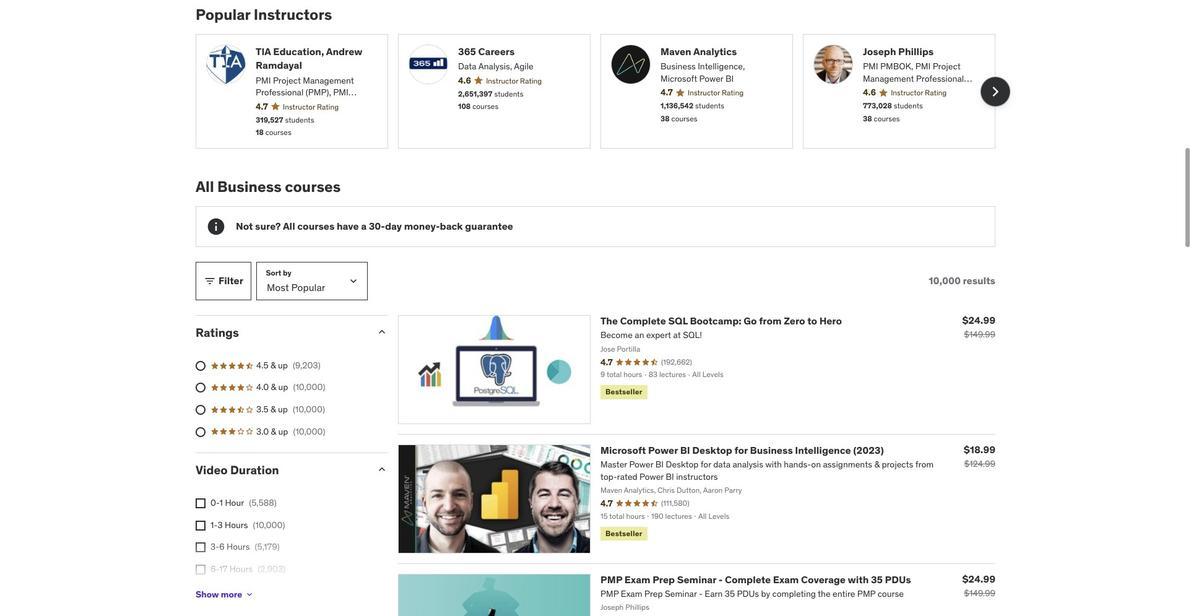 Task type: vqa. For each thing, say whether or not it's contained in the screenshot.


Task type: describe. For each thing, give the bounding box(es) containing it.
17+
[[211, 586, 224, 597]]

the complete sql bootcamp: go from zero to hero
[[601, 315, 842, 327]]

xsmall image for 1-
[[196, 521, 206, 531]]

$24.99 for the complete sql bootcamp: go from zero to hero
[[963, 314, 996, 326]]

(5,588)
[[249, 497, 277, 508]]

(10,000) for 1-3 hours (10,000)
[[253, 519, 285, 531]]

4.6 for 365 careers
[[458, 75, 471, 86]]

to
[[808, 315, 818, 327]]

-
[[719, 573, 723, 586]]

365 careers data analysis, agile
[[458, 45, 534, 72]]

pdus
[[885, 573, 911, 586]]

ramdayal
[[256, 59, 302, 71]]

filter button
[[196, 262, 252, 300]]

3-
[[211, 541, 219, 553]]

instructor rating for pmbok,
[[891, 88, 947, 98]]

video duration button
[[196, 463, 366, 478]]

phillips
[[899, 45, 934, 58]]

(pmp),
[[306, 87, 331, 98]]

pmi down ramdayal
[[256, 75, 271, 86]]

xsmall image inside show more button
[[245, 590, 255, 600]]

joseph phillips link
[[863, 45, 985, 58]]

17
[[219, 563, 227, 575]]

pmi down joseph
[[863, 61, 879, 72]]

xsmall image for 3-
[[196, 543, 206, 553]]

$149.99 for the complete sql bootcamp: go from zero to hero
[[965, 329, 996, 340]]

pmp
[[601, 573, 623, 586]]

tia
[[256, 45, 271, 58]]

maven analytics business intelligence, microsoft power bi
[[661, 45, 745, 84]]

xsmall image for 6-
[[196, 565, 206, 575]]

(10,000) for 4.0 & up (10,000)
[[293, 382, 325, 393]]

filter
[[219, 275, 243, 287]]

6-
[[211, 563, 219, 575]]

andrew
[[326, 45, 363, 58]]

hours for 6-17 hours
[[230, 563, 253, 575]]

show more button
[[196, 582, 255, 607]]

coverage
[[801, 573, 846, 586]]

2,651,397 students 108 courses
[[458, 89, 524, 111]]

desktop
[[693, 444, 733, 456]]

17+ hours
[[211, 586, 249, 597]]

$124.99
[[965, 458, 996, 469]]

carousel element
[[196, 34, 1011, 149]]

maven
[[661, 45, 692, 58]]

microsoft power bi desktop for business intelligence (2023) link
[[601, 444, 884, 456]]

$24.99 for pmp exam prep seminar - complete exam coverage with 35 pdus
[[963, 573, 996, 585]]

2 exam from the left
[[773, 573, 799, 586]]

hours right the "17+"
[[226, 586, 249, 597]]

duration
[[230, 463, 279, 478]]

courses up the have
[[285, 177, 341, 196]]

2,651,397
[[458, 89, 493, 98]]

agile
[[514, 61, 534, 72]]

ratings button
[[196, 325, 366, 340]]

(5,179)
[[255, 541, 280, 553]]

courses for 1,136,542
[[672, 114, 698, 123]]

tia education, andrew ramdayal pmi project management professional (pmp), pmi pmbok
[[256, 45, 363, 110]]

30-
[[369, 220, 385, 233]]

hours for 1-3 hours
[[225, 519, 248, 531]]

analytics
[[694, 45, 737, 58]]

all business courses
[[196, 177, 341, 196]]

$149.99 for pmp exam prep seminar - complete exam coverage with 35 pdus
[[965, 588, 996, 599]]

hours for 3-6 hours
[[227, 541, 250, 553]]

(pmp)
[[863, 85, 887, 96]]

popular
[[196, 5, 251, 24]]

small image
[[376, 463, 388, 476]]

sure?
[[255, 220, 281, 233]]

10,000 results
[[929, 275, 996, 287]]

instructor for ramdayal
[[283, 102, 315, 111]]

319,527
[[256, 115, 283, 124]]

1
[[220, 497, 223, 508]]

(9,203)
[[293, 360, 321, 371]]

$24.99 $149.99 for pmp exam prep seminar - complete exam coverage with 35 pdus
[[963, 573, 996, 599]]

analysis,
[[479, 61, 512, 72]]

from
[[759, 315, 782, 327]]

not
[[236, 220, 253, 233]]

3
[[218, 519, 223, 531]]

back
[[440, 220, 463, 233]]

38 for maven
[[661, 114, 670, 123]]

video
[[196, 463, 228, 478]]

project for phillips
[[933, 61, 961, 72]]

professional for joseph phillips
[[917, 73, 964, 84]]

0 vertical spatial all
[[196, 177, 214, 196]]

zero
[[784, 315, 806, 327]]

& for 3.5
[[271, 404, 276, 415]]

10,000 results status
[[929, 275, 996, 287]]

courses for 2,651,397
[[473, 102, 499, 111]]

0 horizontal spatial power
[[649, 444, 678, 456]]

0 horizontal spatial microsoft
[[601, 444, 646, 456]]

pmbok,
[[881, 61, 914, 72]]

money-
[[404, 220, 440, 233]]

ratings
[[196, 325, 239, 340]]

bootcamp:
[[690, 315, 742, 327]]

the
[[601, 315, 618, 327]]

intelligence,
[[698, 61, 745, 72]]

4.0 & up (10,000)
[[256, 382, 325, 393]]

pmp exam prep seminar - complete exam coverage with 35 pdus
[[601, 573, 911, 586]]

courses for 319,527
[[266, 128, 292, 137]]

$18.99 $124.99
[[964, 443, 996, 469]]

365
[[458, 45, 476, 58]]

4.7 for tia education, andrew ramdayal
[[256, 101, 268, 112]]

0-1 hour (5,588)
[[211, 497, 277, 508]]

$18.99
[[964, 443, 996, 456]]

guarantee
[[465, 220, 513, 233]]

3.0
[[256, 426, 269, 437]]

1 vertical spatial business
[[217, 177, 282, 196]]

power inside "maven analytics business intelligence, microsoft power bi"
[[700, 73, 724, 84]]

(10,000) for 3.5 & up (10,000)
[[293, 404, 325, 415]]

& for 4.0
[[271, 382, 276, 393]]



Task type: locate. For each thing, give the bounding box(es) containing it.
4.0
[[256, 382, 269, 393]]

tia education, andrew ramdayal link
[[256, 45, 378, 72]]

courses inside 2,651,397 students 108 courses
[[473, 102, 499, 111]]

up for 4.0 & up
[[278, 382, 288, 393]]

bi left the desktop
[[680, 444, 690, 456]]

0 vertical spatial 4.7
[[661, 87, 673, 98]]

not sure? all courses have a 30-day money-back guarantee
[[236, 220, 513, 233]]

power left the desktop
[[649, 444, 678, 456]]

exam
[[625, 573, 651, 586], [773, 573, 799, 586]]

0 horizontal spatial 4.6
[[458, 75, 471, 86]]

1 horizontal spatial bi
[[726, 73, 734, 84]]

4.6 for joseph phillips
[[863, 87, 877, 98]]

up right 4.5
[[278, 360, 288, 371]]

instructor
[[486, 76, 519, 85], [688, 88, 720, 98], [891, 88, 924, 98], [283, 102, 315, 111]]

0 horizontal spatial 38
[[661, 114, 670, 123]]

(10,000) down the 3.5 & up (10,000)
[[293, 426, 325, 437]]

rating down (pmp),
[[317, 102, 339, 111]]

10,000
[[929, 275, 961, 287]]

up right 3.0
[[278, 426, 288, 437]]

38 inside 1,136,542 students 38 courses
[[661, 114, 670, 123]]

professional down joseph phillips link
[[917, 73, 964, 84]]

1 horizontal spatial 4.6
[[863, 87, 877, 98]]

courses down 1,136,542
[[672, 114, 698, 123]]

complete right the
[[620, 315, 666, 327]]

courses for not
[[297, 220, 335, 233]]

courses inside 1,136,542 students 38 courses
[[672, 114, 698, 123]]

4.5 & up (9,203)
[[256, 360, 321, 371]]

instructor down analysis,
[[486, 76, 519, 85]]

(2,903)
[[258, 563, 286, 575]]

professional up "pmbok"
[[256, 87, 304, 98]]

instructor rating up 773,028 students 38 courses
[[891, 88, 947, 98]]

1 vertical spatial complete
[[725, 573, 771, 586]]

& right 4.5
[[271, 360, 276, 371]]

2 $24.99 $149.99 from the top
[[963, 573, 996, 599]]

3.5 & up (10,000)
[[256, 404, 325, 415]]

project down joseph phillips link
[[933, 61, 961, 72]]

instructor rating down (pmp),
[[283, 102, 339, 111]]

1 vertical spatial bi
[[680, 444, 690, 456]]

pmbok
[[256, 99, 287, 110]]

professional for tia education, andrew ramdayal
[[256, 87, 304, 98]]

students inside 1,136,542 students 38 courses
[[696, 101, 725, 110]]

students right 319,527
[[285, 115, 314, 124]]

1 vertical spatial power
[[649, 444, 678, 456]]

3 up from the top
[[278, 404, 288, 415]]

1 horizontal spatial project
[[933, 61, 961, 72]]

management for pmi
[[863, 73, 914, 84]]

up for 3.5 & up
[[278, 404, 288, 415]]

exam right pmp
[[625, 573, 651, 586]]

with
[[848, 573, 869, 586]]

0 vertical spatial $149.99
[[965, 329, 996, 340]]

students for intelligence,
[[696, 101, 725, 110]]

instructor up 319,527 students 18 courses
[[283, 102, 315, 111]]

xsmall image right more
[[245, 590, 255, 600]]

video duration
[[196, 463, 279, 478]]

(10,000) for 3.0 & up (10,000)
[[293, 426, 325, 437]]

0 vertical spatial professional
[[917, 73, 964, 84]]

$149.99
[[965, 329, 996, 340], [965, 588, 996, 599]]

1 up from the top
[[278, 360, 288, 371]]

students for analysis,
[[494, 89, 524, 98]]

all
[[196, 177, 214, 196], [283, 220, 295, 233]]

1 vertical spatial microsoft
[[601, 444, 646, 456]]

0 horizontal spatial small image
[[204, 275, 216, 287]]

up right 3.5
[[278, 404, 288, 415]]

xsmall image left 3-
[[196, 543, 206, 553]]

pmi down joseph phillips link
[[916, 61, 931, 72]]

data
[[458, 61, 477, 72]]

instructor rating for ramdayal
[[283, 102, 339, 111]]

1 vertical spatial $24.99
[[963, 573, 996, 585]]

1 vertical spatial $149.99
[[965, 588, 996, 599]]

courses for 773,028
[[874, 114, 900, 123]]

& for 3.0
[[271, 426, 276, 437]]

2 up from the top
[[278, 382, 288, 393]]

$24.99 $149.99
[[963, 314, 996, 340], [963, 573, 996, 599]]

3.5
[[256, 404, 269, 415]]

up for 4.5 & up
[[278, 360, 288, 371]]

365 careers link
[[458, 45, 580, 58]]

management inside joseph phillips pmi pmbok, pmi project management professional (pmp)
[[863, 73, 914, 84]]

up right 4.0
[[278, 382, 288, 393]]

careers
[[478, 45, 515, 58]]

4.7 up 1,136,542
[[661, 87, 673, 98]]

3.0 & up (10,000)
[[256, 426, 325, 437]]

38 inside 773,028 students 38 courses
[[863, 114, 872, 123]]

microsoft inside "maven analytics business intelligence, microsoft power bi"
[[661, 73, 698, 84]]

1 horizontal spatial complete
[[725, 573, 771, 586]]

6-17 hours (2,903)
[[211, 563, 286, 575]]

management down pmbok,
[[863, 73, 914, 84]]

complete right - on the right of the page
[[725, 573, 771, 586]]

up
[[278, 360, 288, 371], [278, 382, 288, 393], [278, 404, 288, 415], [278, 426, 288, 437]]

4.6 down data
[[458, 75, 471, 86]]

0 vertical spatial power
[[700, 73, 724, 84]]

0 vertical spatial business
[[661, 61, 696, 72]]

38
[[661, 114, 670, 123], [863, 114, 872, 123]]

18
[[256, 128, 264, 137]]

rating down intelligence,
[[722, 88, 744, 98]]

small image
[[204, 275, 216, 287], [376, 326, 388, 338]]

prep
[[653, 573, 675, 586]]

rating for analysis,
[[520, 76, 542, 85]]

instructor for analysis,
[[486, 76, 519, 85]]

xsmall image left 1-
[[196, 521, 206, 531]]

instructor rating for intelligence,
[[688, 88, 744, 98]]

students for pmbok,
[[894, 101, 923, 110]]

(10,000) up (5,179)
[[253, 519, 285, 531]]

courses down 773,028
[[874, 114, 900, 123]]

pmi
[[863, 61, 879, 72], [916, 61, 931, 72], [256, 75, 271, 86], [333, 87, 348, 98]]

2 38 from the left
[[863, 114, 872, 123]]

students right 1,136,542
[[696, 101, 725, 110]]

$24.99 $149.99 for the complete sql bootcamp: go from zero to hero
[[963, 314, 996, 340]]

0 vertical spatial complete
[[620, 315, 666, 327]]

&
[[271, 360, 276, 371], [271, 382, 276, 393], [271, 404, 276, 415], [271, 426, 276, 437]]

1 vertical spatial all
[[283, 220, 295, 233]]

(2023)
[[854, 444, 884, 456]]

4.5
[[256, 360, 269, 371]]

project down ramdayal
[[273, 75, 301, 86]]

1 $24.99 $149.99 from the top
[[963, 314, 996, 340]]

1 horizontal spatial small image
[[376, 326, 388, 338]]

management for andrew
[[303, 75, 354, 86]]

instructor rating
[[486, 76, 542, 85], [688, 88, 744, 98], [891, 88, 947, 98], [283, 102, 339, 111]]

rating down joseph phillips link
[[925, 88, 947, 98]]

1-3 hours (10,000)
[[211, 519, 285, 531]]

courses inside 319,527 students 18 courses
[[266, 128, 292, 137]]

1 38 from the left
[[661, 114, 670, 123]]

project inside joseph phillips pmi pmbok, pmi project management professional (pmp)
[[933, 61, 961, 72]]

day
[[385, 220, 402, 233]]

complete
[[620, 315, 666, 327], [725, 573, 771, 586]]

up for 3.0 & up
[[278, 426, 288, 437]]

sql
[[669, 315, 688, 327]]

0 horizontal spatial bi
[[680, 444, 690, 456]]

next image
[[986, 81, 1006, 101]]

courses down '2,651,397'
[[473, 102, 499, 111]]

0 horizontal spatial project
[[273, 75, 301, 86]]

4.7 for maven analytics
[[661, 87, 673, 98]]

4 & from the top
[[271, 426, 276, 437]]

38 down 773,028
[[863, 114, 872, 123]]

students
[[494, 89, 524, 98], [696, 101, 725, 110], [894, 101, 923, 110], [285, 115, 314, 124]]

hours right 3
[[225, 519, 248, 531]]

0 horizontal spatial 4.7
[[256, 101, 268, 112]]

35
[[871, 573, 883, 586]]

1 horizontal spatial business
[[661, 61, 696, 72]]

professional inside joseph phillips pmi pmbok, pmi project management professional (pmp)
[[917, 73, 964, 84]]

0 vertical spatial $24.99 $149.99
[[963, 314, 996, 340]]

show more
[[196, 589, 242, 600]]

intelligence
[[795, 444, 851, 456]]

2 $24.99 from the top
[[963, 573, 996, 585]]

microsoft power bi desktop for business intelligence (2023)
[[601, 444, 884, 456]]

(10,000) up 3.0 & up (10,000)
[[293, 404, 325, 415]]

bi inside "maven analytics business intelligence, microsoft power bi"
[[726, 73, 734, 84]]

instructor rating down intelligence,
[[688, 88, 744, 98]]

bi down intelligence,
[[726, 73, 734, 84]]

1 horizontal spatial all
[[283, 220, 295, 233]]

maven analytics link
[[661, 45, 783, 58]]

business up not
[[217, 177, 282, 196]]

rating for ramdayal
[[317, 102, 339, 111]]

319,527 students 18 courses
[[256, 115, 314, 137]]

project for education,
[[273, 75, 301, 86]]

0 horizontal spatial professional
[[256, 87, 304, 98]]

2 horizontal spatial business
[[750, 444, 793, 456]]

power down intelligence,
[[700, 73, 724, 84]]

0 vertical spatial microsoft
[[661, 73, 698, 84]]

108
[[458, 102, 471, 111]]

1 horizontal spatial exam
[[773, 573, 799, 586]]

exam left coverage
[[773, 573, 799, 586]]

students down analysis,
[[494, 89, 524, 98]]

1 vertical spatial 4.7
[[256, 101, 268, 112]]

education,
[[273, 45, 324, 58]]

2 & from the top
[[271, 382, 276, 393]]

& right 3.0
[[271, 426, 276, 437]]

1 & from the top
[[271, 360, 276, 371]]

students inside 319,527 students 18 courses
[[285, 115, 314, 124]]

3-6 hours (5,179)
[[211, 541, 280, 553]]

joseph phillips pmi pmbok, pmi project management professional (pmp)
[[863, 45, 964, 96]]

1 vertical spatial $24.99 $149.99
[[963, 573, 996, 599]]

& right 4.0
[[271, 382, 276, 393]]

pmi right (pmp),
[[333, 87, 348, 98]]

business inside "maven analytics business intelligence, microsoft power bi"
[[661, 61, 696, 72]]

0 horizontal spatial complete
[[620, 315, 666, 327]]

(10,000)
[[293, 382, 325, 393], [293, 404, 325, 415], [293, 426, 325, 437], [253, 519, 285, 531]]

4.6 up 773,028
[[863, 87, 877, 98]]

1 $149.99 from the top
[[965, 329, 996, 340]]

rating
[[520, 76, 542, 85], [722, 88, 744, 98], [925, 88, 947, 98], [317, 102, 339, 111]]

instructor rating down agile
[[486, 76, 542, 85]]

the complete sql bootcamp: go from zero to hero link
[[601, 315, 842, 327]]

& right 3.5
[[271, 404, 276, 415]]

0 vertical spatial bi
[[726, 73, 734, 84]]

power
[[700, 73, 724, 84], [649, 444, 678, 456]]

instructor up 773,028 students 38 courses
[[891, 88, 924, 98]]

1 horizontal spatial power
[[700, 73, 724, 84]]

management up (pmp),
[[303, 75, 354, 86]]

a
[[361, 220, 367, 233]]

rating down agile
[[520, 76, 542, 85]]

1 vertical spatial professional
[[256, 87, 304, 98]]

pmp exam prep seminar - complete exam coverage with 35 pdus link
[[601, 573, 911, 586]]

0 horizontal spatial exam
[[625, 573, 651, 586]]

773,028
[[863, 101, 892, 110]]

xsmall image left 6-
[[196, 565, 206, 575]]

1 horizontal spatial 38
[[863, 114, 872, 123]]

hour
[[225, 497, 244, 508]]

more
[[221, 589, 242, 600]]

popular instructors
[[196, 5, 332, 24]]

hero
[[820, 315, 842, 327]]

6
[[219, 541, 225, 553]]

0 vertical spatial project
[[933, 61, 961, 72]]

students right 773,028
[[894, 101, 923, 110]]

courses down 319,527
[[266, 128, 292, 137]]

bi
[[726, 73, 734, 84], [680, 444, 690, 456]]

2 $149.99 from the top
[[965, 588, 996, 599]]

38 down 1,136,542
[[661, 114, 670, 123]]

0 vertical spatial small image
[[204, 275, 216, 287]]

4.7 up 319,527
[[256, 101, 268, 112]]

instructor rating for analysis,
[[486, 76, 542, 85]]

instructor for pmbok,
[[891, 88, 924, 98]]

project inside tia education, andrew ramdayal pmi project management professional (pmp), pmi pmbok
[[273, 75, 301, 86]]

(10,000) down (9,203)
[[293, 382, 325, 393]]

management
[[863, 73, 914, 84], [303, 75, 354, 86]]

1 exam from the left
[[625, 573, 651, 586]]

business
[[661, 61, 696, 72], [217, 177, 282, 196], [750, 444, 793, 456]]

0 vertical spatial $24.99
[[963, 314, 996, 326]]

popular instructors element
[[196, 5, 1011, 149]]

for
[[735, 444, 748, 456]]

results
[[963, 275, 996, 287]]

3 & from the top
[[271, 404, 276, 415]]

professional inside tia education, andrew ramdayal pmi project management professional (pmp), pmi pmbok
[[256, 87, 304, 98]]

4.6
[[458, 75, 471, 86], [863, 87, 877, 98]]

courses left the have
[[297, 220, 335, 233]]

1 vertical spatial project
[[273, 75, 301, 86]]

management inside tia education, andrew ramdayal pmi project management professional (pmp), pmi pmbok
[[303, 75, 354, 86]]

instructor up 1,136,542 students 38 courses
[[688, 88, 720, 98]]

1 horizontal spatial management
[[863, 73, 914, 84]]

business right for
[[750, 444, 793, 456]]

hours right the 6
[[227, 541, 250, 553]]

xsmall image
[[196, 521, 206, 531], [196, 543, 206, 553], [196, 565, 206, 575], [245, 590, 255, 600]]

38 for joseph
[[863, 114, 872, 123]]

1 horizontal spatial professional
[[917, 73, 964, 84]]

instructor for intelligence,
[[688, 88, 720, 98]]

0 horizontal spatial management
[[303, 75, 354, 86]]

rating for intelligence,
[[722, 88, 744, 98]]

students inside 2,651,397 students 108 courses
[[494, 89, 524, 98]]

xsmall image
[[196, 499, 206, 508]]

instructors
[[254, 5, 332, 24]]

1 vertical spatial small image
[[376, 326, 388, 338]]

0 horizontal spatial all
[[196, 177, 214, 196]]

joseph
[[863, 45, 897, 58]]

1-
[[211, 519, 218, 531]]

1,136,542
[[661, 101, 694, 110]]

professional
[[917, 73, 964, 84], [256, 87, 304, 98]]

students inside 773,028 students 38 courses
[[894, 101, 923, 110]]

0 horizontal spatial business
[[217, 177, 282, 196]]

0-
[[211, 497, 220, 508]]

1 $24.99 from the top
[[963, 314, 996, 326]]

have
[[337, 220, 359, 233]]

& for 4.5
[[271, 360, 276, 371]]

0 vertical spatial 4.6
[[458, 75, 471, 86]]

hours right 17
[[230, 563, 253, 575]]

1 horizontal spatial 4.7
[[661, 87, 673, 98]]

go
[[744, 315, 757, 327]]

rating for pmbok,
[[925, 88, 947, 98]]

business down maven
[[661, 61, 696, 72]]

4 up from the top
[[278, 426, 288, 437]]

2 vertical spatial business
[[750, 444, 793, 456]]

1 vertical spatial 4.6
[[863, 87, 877, 98]]

small image inside filter button
[[204, 275, 216, 287]]

1 horizontal spatial microsoft
[[661, 73, 698, 84]]

students for ramdayal
[[285, 115, 314, 124]]

courses inside 773,028 students 38 courses
[[874, 114, 900, 123]]



